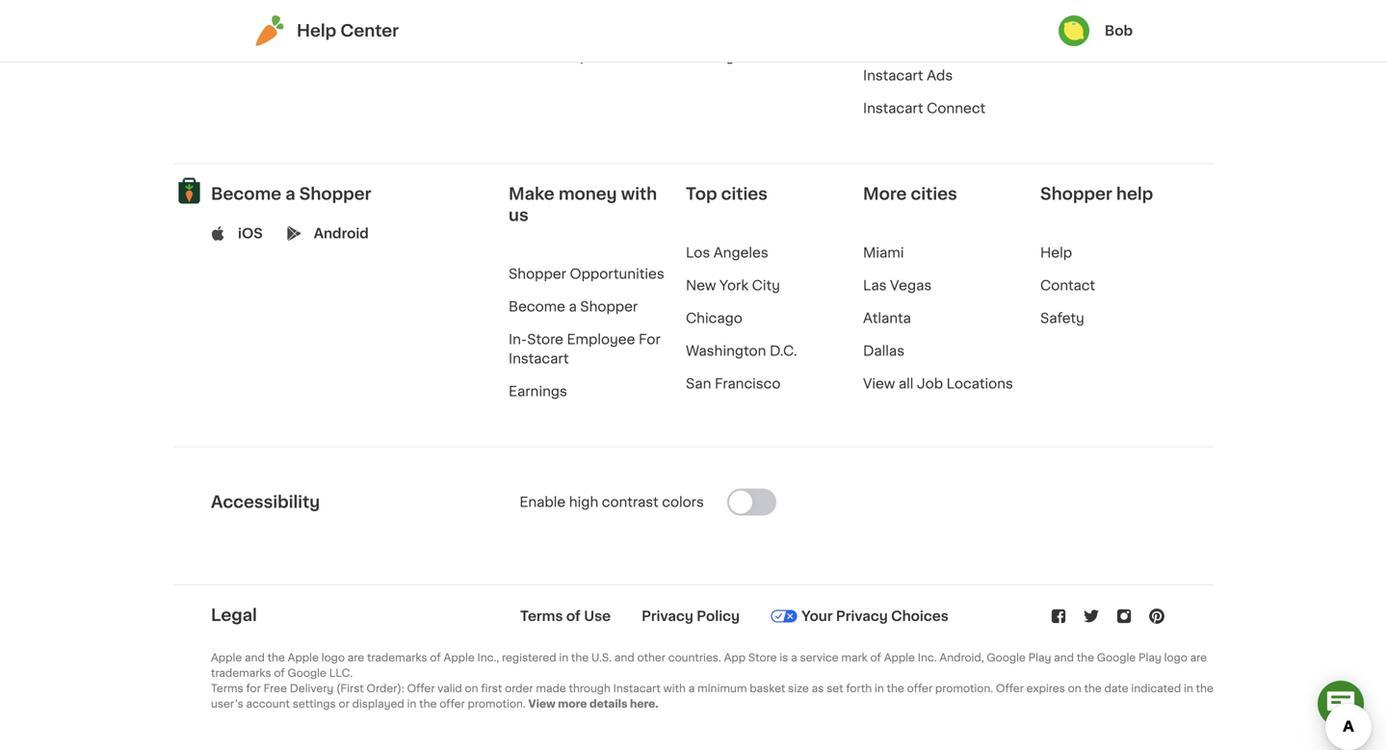 Task type: describe. For each thing, give the bounding box(es) containing it.
1 horizontal spatial become
[[509, 300, 565, 314]]

1 vertical spatial offer
[[439, 699, 465, 709]]

opportunities
[[570, 267, 664, 281]]

2 are from the left
[[1190, 652, 1207, 663]]

help center
[[297, 23, 399, 39]]

2 privacy from the left
[[836, 610, 888, 623]]

shopper up become a shopper link
[[509, 267, 566, 281]]

1 vertical spatial become a shopper
[[509, 300, 638, 314]]

products
[[738, 50, 799, 63]]

los angeles link
[[686, 246, 768, 260]]

san
[[686, 377, 711, 391]]

for
[[639, 333, 661, 346]]

san francisco
[[686, 377, 781, 391]]

bob
[[1105, 24, 1133, 38]]

the right forth
[[887, 683, 904, 694]]

miami
[[863, 246, 904, 260]]

use
[[584, 610, 611, 623]]

1 vertical spatial trademarks
[[211, 668, 271, 678]]

service
[[800, 652, 839, 663]]

view for view all job locations
[[863, 377, 895, 391]]

as
[[812, 683, 824, 694]]

a left minimum
[[688, 683, 695, 694]]

1 apple from the left
[[211, 652, 242, 663]]

order
[[505, 683, 533, 694]]

top
[[686, 186, 717, 202]]

center
[[340, 23, 399, 39]]

accessibility
[[211, 494, 320, 511]]

earnings
[[509, 385, 567, 398]]

in up made
[[559, 652, 568, 663]]

of up valid at left bottom
[[430, 652, 441, 663]]

terms of use link
[[520, 610, 611, 623]]

the left the date at the right of page
[[1084, 683, 1102, 694]]

inc.
[[918, 652, 937, 663]]

cities for more cities
[[911, 186, 957, 202]]

pinterest image
[[1147, 607, 1167, 626]]

ios link
[[238, 224, 263, 243]]

set
[[827, 683, 843, 694]]

the right indicated
[[1196, 683, 1214, 694]]

enable high contrast colors
[[520, 496, 704, 509]]

forth
[[846, 683, 872, 694]]

city
[[752, 279, 780, 292]]

1 are from the left
[[348, 652, 364, 663]]

size
[[788, 683, 809, 694]]

the down twitter icon
[[1077, 652, 1094, 663]]

shopper up android
[[299, 186, 371, 202]]

top cities
[[686, 186, 768, 202]]

android
[[314, 227, 369, 241]]

in-store employee for instacart link
[[509, 333, 661, 366]]

instacart connect
[[863, 102, 986, 115]]

view more details here. link
[[528, 699, 659, 709]]

1 privacy from the left
[[642, 610, 693, 623]]

help link
[[1040, 246, 1072, 260]]

safety
[[1040, 312, 1084, 325]]

instacart connect link
[[863, 102, 986, 115]]

ads
[[927, 69, 953, 83]]

delivery
[[290, 683, 334, 694]]

policy
[[697, 610, 740, 623]]

locations
[[947, 377, 1013, 391]]

las vegas
[[863, 279, 932, 292]]

indicated
[[1131, 683, 1181, 694]]

user avatar image
[[1059, 15, 1089, 46]]

job
[[917, 377, 943, 391]]

los
[[686, 246, 710, 260]]

make
[[509, 186, 555, 202]]

atlanta link
[[863, 312, 911, 325]]

0 horizontal spatial promotion.
[[468, 699, 526, 709]]

android link
[[314, 224, 369, 243]]

view for view all departments
[[509, 50, 541, 63]]

for
[[246, 683, 261, 694]]

dallas
[[863, 344, 905, 358]]

san francisco link
[[686, 377, 781, 391]]

beauty products link
[[686, 50, 799, 63]]

or
[[339, 699, 349, 709]]

through
[[569, 683, 611, 694]]

cities for top cities
[[721, 186, 768, 202]]

(first
[[336, 683, 364, 694]]

chicago link
[[686, 312, 743, 325]]

twitter image
[[1082, 607, 1101, 626]]

1 horizontal spatial google
[[987, 652, 1026, 663]]

beauty products
[[686, 50, 799, 63]]

4 apple from the left
[[884, 652, 915, 663]]

connect
[[927, 102, 986, 115]]

a right is
[[791, 652, 797, 663]]

the right displayed
[[419, 699, 437, 709]]

instacart ads link
[[863, 69, 953, 83]]

date
[[1104, 683, 1129, 694]]

all for job
[[899, 377, 914, 391]]

francisco
[[715, 377, 781, 391]]

store inside the apple and the apple logo are trademarks of apple inc., registered in the u.s. and other countries. app store is a service mark of apple inc. android, google play and the google play logo are trademarks of google llc. terms for free delivery (first order): offer valid on first order made through instacart with a minimum basket size as set forth in the offer promotion. offer expires on the date indicated in the user's account settings or displayed in the offer promotion.
[[748, 652, 777, 663]]

view for view more details here.
[[528, 699, 555, 709]]

all for departments
[[544, 50, 559, 63]]

contact link
[[1040, 279, 1095, 292]]

help center link
[[254, 15, 399, 46]]

0 horizontal spatial google
[[288, 668, 327, 678]]

view all job locations link
[[863, 377, 1013, 391]]

instacart up the instacart connect
[[863, 69, 923, 83]]

2 offer from the left
[[996, 683, 1024, 694]]

more
[[558, 699, 587, 709]]

countries.
[[668, 652, 721, 663]]

1 offer from the left
[[407, 683, 435, 694]]

bob link
[[1059, 15, 1133, 46]]

employee
[[567, 333, 635, 346]]

expires
[[1027, 683, 1065, 694]]

shopper up employee
[[580, 300, 638, 314]]

store inside in-store employee for instacart
[[527, 333, 564, 346]]

displayed
[[352, 699, 404, 709]]

your
[[802, 610, 833, 623]]

registered
[[502, 652, 556, 663]]



Task type: vqa. For each thing, say whether or not it's contained in the screenshot.
accepted within with a valid form of accepted payment on file. Instacart reserves the right to modify or cancel this offer at any time. Credit may not be sold, copied, modified, or transferred. Credit has no cash value. Void where restricted or prohibited by law. Instacart is not a retailer or seller. Instacart may not be available in all zip or post codes.
no



Task type: locate. For each thing, give the bounding box(es) containing it.
instagram image
[[1115, 607, 1134, 626]]

1 vertical spatial with
[[663, 683, 686, 694]]

1 horizontal spatial terms
[[520, 610, 563, 623]]

terms of use
[[520, 610, 611, 623]]

washington d.c. link
[[686, 344, 797, 358]]

3 apple from the left
[[444, 652, 475, 663]]

cities right more
[[911, 186, 957, 202]]

apple and the apple logo are trademarks of apple inc., registered in the u.s. and other countries. app store is a service mark of apple inc. android, google play and the google play logo are trademarks of google llc. terms for free delivery (first order): offer valid on first order made through instacart with a minimum basket size as set forth in the offer promotion. offer expires on the date indicated in the user's account settings or displayed in the offer promotion.
[[211, 652, 1214, 709]]

1 horizontal spatial on
[[1068, 683, 1081, 694]]

1 vertical spatial all
[[899, 377, 914, 391]]

1 vertical spatial promotion.
[[468, 699, 526, 709]]

1 horizontal spatial become a shopper
[[509, 300, 638, 314]]

all left departments
[[544, 50, 559, 63]]

angeles
[[714, 246, 768, 260]]

offer left expires
[[996, 683, 1024, 694]]

washington d.c.
[[686, 344, 797, 358]]

instacart image
[[254, 15, 285, 46]]

instacart down in-
[[509, 352, 569, 366]]

1 horizontal spatial logo
[[1164, 652, 1188, 663]]

1 horizontal spatial offer
[[907, 683, 933, 694]]

offer left valid at left bottom
[[407, 683, 435, 694]]

0 horizontal spatial privacy
[[642, 610, 693, 623]]

apple down 'legal'
[[211, 652, 242, 663]]

become a shopper down the shopper opportunities link
[[509, 300, 638, 314]]

and right u.s. on the bottom left of the page
[[615, 652, 634, 663]]

terms up the user's
[[211, 683, 243, 694]]

in right displayed
[[407, 699, 416, 709]]

instacart inside the apple and the apple logo are trademarks of apple inc., registered in the u.s. and other countries. app store is a service mark of apple inc. android, google play and the google play logo are trademarks of google llc. terms for free delivery (first order): offer valid on first order made through instacart with a minimum basket size as set forth in the offer promotion. offer expires on the date indicated in the user's account settings or displayed in the offer promotion.
[[613, 683, 661, 694]]

los angeles
[[686, 246, 768, 260]]

0 vertical spatial promotion.
[[935, 683, 993, 694]]

in-store employee for instacart
[[509, 333, 661, 366]]

earnings link
[[509, 385, 567, 398]]

2 on from the left
[[1068, 683, 1081, 694]]

become a shopper
[[211, 186, 371, 202], [509, 300, 638, 314]]

view more details here.
[[528, 699, 659, 709]]

1 cities from the left
[[721, 186, 768, 202]]

help for help link
[[1040, 246, 1072, 260]]

0 horizontal spatial and
[[245, 652, 265, 663]]

promotion. down first
[[468, 699, 526, 709]]

in-
[[509, 333, 527, 346]]

0 vertical spatial store
[[527, 333, 564, 346]]

view left departments
[[509, 50, 541, 63]]

view down made
[[528, 699, 555, 709]]

of right mark
[[870, 652, 881, 663]]

and up expires
[[1054, 652, 1074, 663]]

choices
[[891, 610, 949, 623]]

1 horizontal spatial privacy
[[836, 610, 888, 623]]

instacart shopper app logo image
[[173, 175, 205, 207]]

1 horizontal spatial trademarks
[[367, 652, 427, 663]]

promotion. down android,
[[935, 683, 993, 694]]

user's
[[211, 699, 243, 709]]

become a shopper link
[[509, 300, 638, 314]]

instacart inside in-store employee for instacart
[[509, 352, 569, 366]]

on
[[465, 683, 478, 694], [1068, 683, 1081, 694]]

become a shopper up the android play store logo
[[211, 186, 371, 202]]

cities
[[721, 186, 768, 202], [911, 186, 957, 202]]

all left job
[[899, 377, 914, 391]]

help up contact
[[1040, 246, 1072, 260]]

more cities
[[863, 186, 957, 202]]

1 vertical spatial become
[[509, 300, 565, 314]]

0 vertical spatial become
[[211, 186, 281, 202]]

las vegas link
[[863, 279, 932, 292]]

with right money
[[621, 186, 657, 202]]

view all departments link
[[509, 50, 651, 63]]

0 horizontal spatial on
[[465, 683, 478, 694]]

cities right top
[[721, 186, 768, 202]]

google up delivery
[[288, 668, 327, 678]]

1 horizontal spatial and
[[615, 652, 634, 663]]

0 horizontal spatial become a shopper
[[211, 186, 371, 202]]

logo up llc.
[[321, 652, 345, 663]]

washington
[[686, 344, 766, 358]]

help right instacart image
[[297, 23, 336, 39]]

in right forth
[[875, 683, 884, 694]]

0 vertical spatial trademarks
[[367, 652, 427, 663]]

instacart down the instacart ads link
[[863, 102, 923, 115]]

1 horizontal spatial promotion.
[[935, 683, 993, 694]]

on left first
[[465, 683, 478, 694]]

departments
[[562, 50, 651, 63]]

become
[[211, 186, 281, 202], [509, 300, 565, 314]]

terms inside the apple and the apple logo are trademarks of apple inc., registered in the u.s. and other countries. app store is a service mark of apple inc. android, google play and the google play logo are trademarks of google llc. terms for free delivery (first order): offer valid on first order made through instacart with a minimum basket size as set forth in the offer promotion. offer expires on the date indicated in the user's account settings or displayed in the offer promotion.
[[211, 683, 243, 694]]

0 horizontal spatial offer
[[439, 699, 465, 709]]

vegas
[[890, 279, 932, 292]]

2 horizontal spatial google
[[1097, 652, 1136, 663]]

ios
[[238, 227, 263, 241]]

all
[[544, 50, 559, 63], [899, 377, 914, 391]]

become up ios
[[211, 186, 281, 202]]

dallas link
[[863, 344, 905, 358]]

account
[[246, 699, 290, 709]]

mark
[[841, 652, 868, 663]]

offer down valid at left bottom
[[439, 699, 465, 709]]

terms up the registered
[[520, 610, 563, 623]]

chicago
[[686, 312, 743, 325]]

settings
[[293, 699, 336, 709]]

1 horizontal spatial store
[[748, 652, 777, 663]]

other
[[637, 652, 666, 663]]

1 and from the left
[[245, 652, 265, 663]]

atlanta
[[863, 312, 911, 325]]

us
[[509, 207, 529, 224]]

become up in-
[[509, 300, 565, 314]]

of
[[566, 610, 581, 623], [430, 652, 441, 663], [870, 652, 881, 663], [274, 668, 285, 678]]

play up expires
[[1028, 652, 1051, 663]]

2 and from the left
[[615, 652, 634, 663]]

view
[[509, 50, 541, 63], [863, 377, 895, 391], [528, 699, 555, 709]]

android,
[[940, 652, 984, 663]]

1 vertical spatial help
[[1040, 246, 1072, 260]]

apple left the "inc."
[[884, 652, 915, 663]]

privacy up other
[[642, 610, 693, 623]]

0 vertical spatial become a shopper
[[211, 186, 371, 202]]

instacart up here.
[[613, 683, 661, 694]]

privacy up mark
[[836, 610, 888, 623]]

0 horizontal spatial all
[[544, 50, 559, 63]]

0 vertical spatial terms
[[520, 610, 563, 623]]

trademarks
[[367, 652, 427, 663], [211, 668, 271, 678]]

view down dallas link
[[863, 377, 895, 391]]

facebook image
[[1049, 607, 1068, 626]]

1 horizontal spatial all
[[899, 377, 914, 391]]

with inside make money with us
[[621, 186, 657, 202]]

are
[[348, 652, 364, 663], [1190, 652, 1207, 663]]

ios app store logo image
[[211, 227, 225, 241]]

0 horizontal spatial help
[[297, 23, 336, 39]]

0 vertical spatial with
[[621, 186, 657, 202]]

0 horizontal spatial play
[[1028, 652, 1051, 663]]

0 horizontal spatial logo
[[321, 652, 345, 663]]

help
[[1116, 186, 1153, 202]]

2 logo from the left
[[1164, 652, 1188, 663]]

2 vertical spatial view
[[528, 699, 555, 709]]

beauty
[[686, 50, 734, 63]]

play
[[1028, 652, 1051, 663], [1139, 652, 1162, 663]]

york
[[720, 279, 749, 292]]

1 horizontal spatial help
[[1040, 246, 1072, 260]]

1 horizontal spatial are
[[1190, 652, 1207, 663]]

trademarks up for
[[211, 668, 271, 678]]

1 on from the left
[[465, 683, 478, 694]]

shopper opportunities
[[509, 267, 664, 281]]

apple up delivery
[[288, 652, 319, 663]]

1 logo from the left
[[321, 652, 345, 663]]

make money with us
[[509, 186, 657, 224]]

more
[[863, 186, 907, 202]]

dialog
[[1318, 681, 1364, 727]]

0 vertical spatial offer
[[907, 683, 933, 694]]

details
[[590, 699, 628, 709]]

u.s.
[[591, 652, 612, 663]]

apple
[[211, 652, 242, 663], [288, 652, 319, 663], [444, 652, 475, 663], [884, 652, 915, 663]]

play up indicated
[[1139, 652, 1162, 663]]

1 play from the left
[[1028, 652, 1051, 663]]

view all departments
[[509, 50, 651, 63]]

of up free on the bottom
[[274, 668, 285, 678]]

with down the countries.
[[663, 683, 686, 694]]

google right android,
[[987, 652, 1026, 663]]

2 cities from the left
[[911, 186, 957, 202]]

your privacy choices link
[[771, 607, 949, 626]]

contrast
[[602, 496, 659, 509]]

1 horizontal spatial cities
[[911, 186, 957, 202]]

0 vertical spatial all
[[544, 50, 559, 63]]

2 apple from the left
[[288, 652, 319, 663]]

with inside the apple and the apple logo are trademarks of apple inc., registered in the u.s. and other countries. app store is a service mark of apple inc. android, google play and the google play logo are trademarks of google llc. terms for free delivery (first order): offer valid on first order made through instacart with a minimum basket size as set forth in the offer promotion. offer expires on the date indicated in the user's account settings or displayed in the offer promotion.
[[663, 683, 686, 694]]

shopper opportunities link
[[509, 267, 664, 281]]

1 horizontal spatial offer
[[996, 683, 1024, 694]]

order):
[[367, 683, 404, 694]]

0 horizontal spatial are
[[348, 652, 364, 663]]

shopper
[[299, 186, 371, 202], [1040, 186, 1112, 202], [509, 267, 566, 281], [580, 300, 638, 314]]

the
[[267, 652, 285, 663], [571, 652, 589, 663], [1077, 652, 1094, 663], [887, 683, 904, 694], [1084, 683, 1102, 694], [1196, 683, 1214, 694], [419, 699, 437, 709]]

new york city link
[[686, 279, 780, 292]]

offer
[[907, 683, 933, 694], [439, 699, 465, 709]]

inc.,
[[477, 652, 499, 663]]

shopper help
[[1040, 186, 1153, 202]]

0 horizontal spatial become
[[211, 186, 281, 202]]

help for help center
[[297, 23, 336, 39]]

2 play from the left
[[1139, 652, 1162, 663]]

with
[[621, 186, 657, 202], [663, 683, 686, 694]]

and up for
[[245, 652, 265, 663]]

colors
[[662, 496, 704, 509]]

0 vertical spatial view
[[509, 50, 541, 63]]

0 horizontal spatial trademarks
[[211, 668, 271, 678]]

shopper left help at the top right
[[1040, 186, 1112, 202]]

basket
[[750, 683, 785, 694]]

on right expires
[[1068, 683, 1081, 694]]

enable
[[520, 496, 566, 509]]

offer down the "inc."
[[907, 683, 933, 694]]

0 horizontal spatial cities
[[721, 186, 768, 202]]

1 horizontal spatial play
[[1139, 652, 1162, 663]]

trademarks up order):
[[367, 652, 427, 663]]

of left use at the left
[[566, 610, 581, 623]]

2 horizontal spatial and
[[1054, 652, 1074, 663]]

3 and from the left
[[1054, 652, 1074, 663]]

made
[[536, 683, 566, 694]]

help
[[297, 23, 336, 39], [1040, 246, 1072, 260]]

android play store logo image
[[287, 227, 301, 241]]

apple left inc.,
[[444, 652, 475, 663]]

las
[[863, 279, 887, 292]]

the up free on the bottom
[[267, 652, 285, 663]]

the left u.s. on the bottom left of the page
[[571, 652, 589, 663]]

a up the android play store logo
[[285, 186, 295, 202]]

a down the shopper opportunities link
[[569, 300, 577, 314]]

here.
[[630, 699, 659, 709]]

1 vertical spatial view
[[863, 377, 895, 391]]

first
[[481, 683, 502, 694]]

1 horizontal spatial with
[[663, 683, 686, 694]]

legal
[[211, 607, 257, 624]]

0 horizontal spatial store
[[527, 333, 564, 346]]

0 horizontal spatial with
[[621, 186, 657, 202]]

logo up indicated
[[1164, 652, 1188, 663]]

in right indicated
[[1184, 683, 1193, 694]]

miami link
[[863, 246, 904, 260]]

0 horizontal spatial terms
[[211, 683, 243, 694]]

contact
[[1040, 279, 1095, 292]]

store down become a shopper link
[[527, 333, 564, 346]]

store left is
[[748, 652, 777, 663]]

0 horizontal spatial offer
[[407, 683, 435, 694]]

google up the date at the right of page
[[1097, 652, 1136, 663]]

1 vertical spatial terms
[[211, 683, 243, 694]]

and
[[245, 652, 265, 663], [615, 652, 634, 663], [1054, 652, 1074, 663]]

llc.
[[329, 668, 353, 678]]

1 vertical spatial store
[[748, 652, 777, 663]]

0 vertical spatial help
[[297, 23, 336, 39]]



